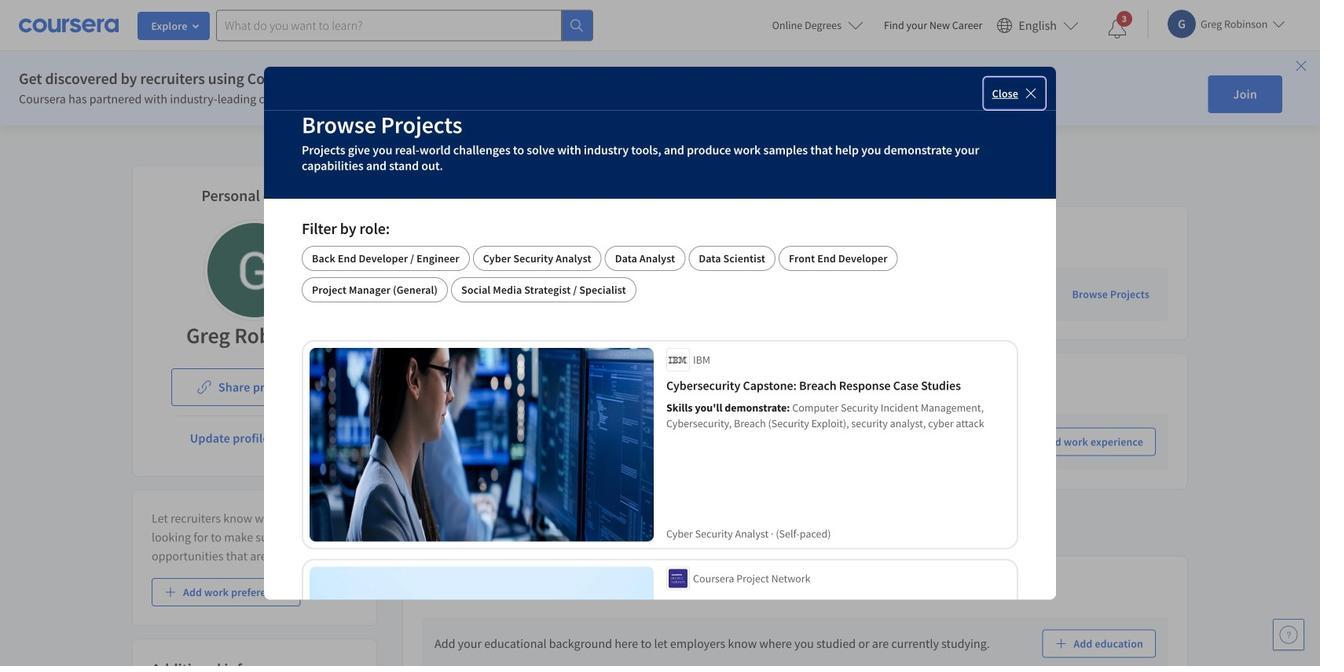 Task type: describe. For each thing, give the bounding box(es) containing it.
coursera image
[[19, 13, 119, 38]]



Task type: locate. For each thing, give the bounding box(es) containing it.
group
[[302, 246, 1019, 302]]

None button
[[302, 246, 470, 271], [473, 246, 602, 271], [605, 246, 686, 271], [689, 246, 776, 271], [779, 246, 898, 271], [302, 277, 448, 302], [451, 277, 637, 302], [302, 246, 470, 271], [473, 246, 602, 271], [605, 246, 686, 271], [689, 246, 776, 271], [779, 246, 898, 271], [302, 277, 448, 302], [451, 277, 637, 302]]

profile photo image
[[208, 223, 302, 318]]

help center image
[[1280, 626, 1298, 645]]

None search field
[[216, 10, 593, 41]]

edit personal details. image
[[352, 178, 365, 190]]

dialog
[[264, 67, 1056, 667]]



Task type: vqa. For each thing, say whether or not it's contained in the screenshot.
edit personal details. 'icon'
yes



